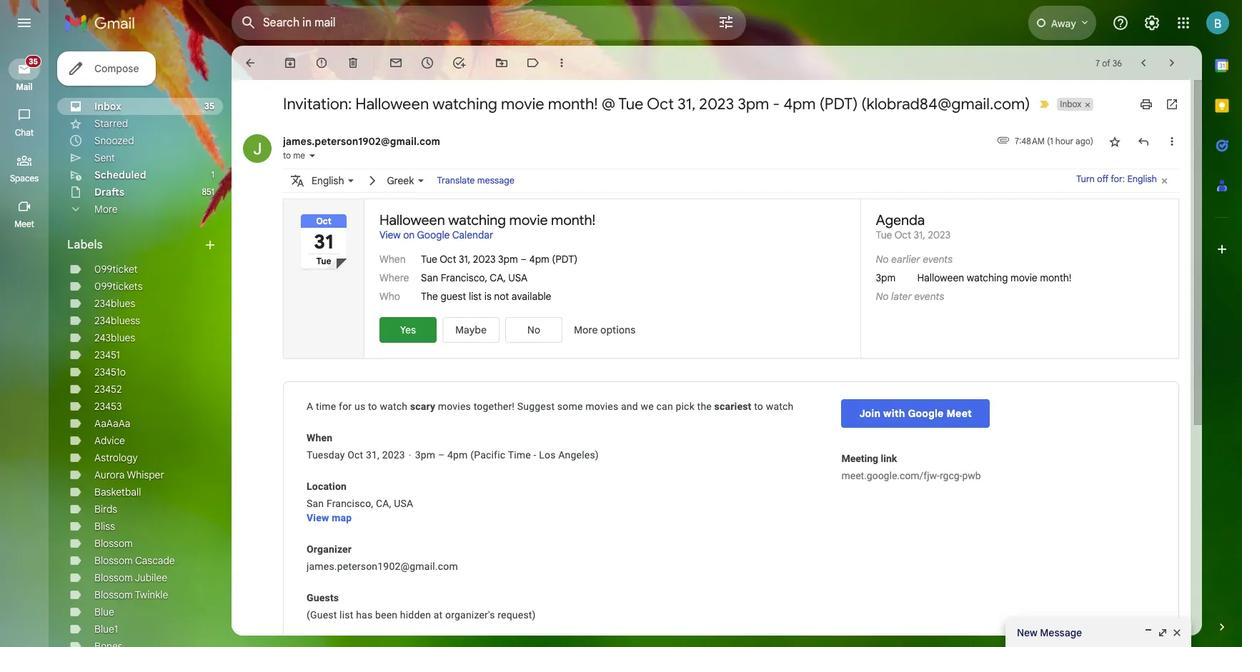 Task type: locate. For each thing, give the bounding box(es) containing it.
blossom cascade link
[[94, 555, 175, 568]]

blossom down bliss
[[94, 538, 133, 551]]

1 vertical spatial usa
[[394, 498, 414, 510]]

list left the is
[[469, 290, 482, 303]]

1 horizontal spatial watch
[[766, 401, 794, 413]]

851
[[202, 187, 215, 197]]

oct up earlier
[[895, 229, 912, 242]]

0 vertical spatial month!
[[548, 94, 598, 114]]

oct 31 tue
[[314, 216, 334, 267]]

4 blossom from the top
[[94, 589, 133, 602]]

list left has
[[340, 610, 354, 621]]

twinkle
[[135, 589, 168, 602]]

1 vertical spatial halloween
[[380, 212, 445, 230]]

translate message
[[437, 175, 515, 187]]

halloween
[[356, 94, 429, 114], [380, 212, 445, 230], [918, 272, 965, 285]]

23452
[[94, 383, 122, 396]]

message
[[478, 175, 515, 187]]

for:
[[1111, 173, 1126, 185]]

1 horizontal spatial meet
[[947, 408, 973, 420]]

0 vertical spatial francisco,
[[441, 272, 488, 285]]

1 vertical spatial events
[[915, 290, 945, 303]]

31, inside when tuesday oct 31, 2023 ⋅ 3pm – 4pm (pacific time - los angeles)
[[366, 450, 380, 461]]

oct right the tuesday
[[348, 450, 363, 461]]

english right for: in the right top of the page
[[1128, 173, 1158, 185]]

francisco, up "map"
[[327, 498, 373, 510]]

archive image
[[283, 56, 297, 70]]

1 horizontal spatial inbox
[[1061, 99, 1082, 109]]

tue oct 31, 2023 3pm – 4pm (pdt)
[[421, 253, 578, 266]]

23452 link
[[94, 383, 122, 396]]

to left me
[[283, 150, 291, 161]]

watch left scary
[[380, 401, 408, 413]]

7:48 am (1 hour ago)
[[1015, 136, 1094, 147]]

francisco, up "guest" in the top of the page
[[441, 272, 488, 285]]

english down show details icon
[[312, 174, 344, 187]]

when up the tuesday
[[307, 433, 333, 444]]

2023 inside when tuesday oct 31, 2023 ⋅ 3pm – 4pm (pacific time - los angeles)
[[382, 450, 405, 461]]

mail
[[16, 82, 33, 92]]

mail heading
[[0, 82, 49, 93]]

english
[[1128, 173, 1158, 185], [312, 174, 344, 187]]

greek list box
[[387, 171, 428, 191]]

aurora whisper link
[[94, 469, 164, 482]]

0 horizontal spatial usa
[[394, 498, 414, 510]]

ca, up organizer james.peterson1902@gmail.com
[[376, 498, 392, 510]]

1 vertical spatial no
[[876, 290, 889, 303]]

when up where
[[380, 253, 406, 266]]

me
[[293, 150, 305, 161]]

view left on
[[380, 229, 401, 242]]

1 vertical spatial view
[[307, 513, 329, 524]]

organizer james.peterson1902@gmail.com
[[307, 544, 458, 573]]

blossom up blossom twinkle
[[94, 572, 133, 585]]

aurora whisper
[[94, 469, 164, 482]]

35 up mail at the left top of page
[[29, 56, 38, 67]]

view inside location san francisco, ca, usa view map
[[307, 513, 329, 524]]

1 vertical spatial ca,
[[376, 498, 392, 510]]

whisper
[[127, 469, 164, 482]]

guests (guest list has been hidden at organizer's request)
[[307, 593, 536, 621]]

halloween inside "halloween watching movie month! view on google calendar"
[[380, 212, 445, 230]]

31, inside the agenda tue oct 31, 2023
[[914, 229, 926, 242]]

2 vertical spatial halloween
[[918, 272, 965, 285]]

events
[[923, 253, 953, 266], [915, 290, 945, 303]]

0 horizontal spatial when
[[307, 433, 333, 444]]

- for time
[[534, 450, 537, 461]]

⋅
[[408, 450, 413, 461]]

1 horizontal spatial view
[[380, 229, 401, 242]]

spaces heading
[[0, 173, 49, 184]]

1 vertical spatial –
[[438, 450, 445, 461]]

list inside guests (guest list has been hidden at organizer's request)
[[340, 610, 354, 621]]

google
[[417, 229, 450, 242], [908, 408, 944, 420]]

1 no from the top
[[876, 253, 889, 266]]

0 horizontal spatial watch
[[380, 401, 408, 413]]

james.peterson1902@gmail.com up been
[[307, 561, 458, 573]]

23451 link
[[94, 349, 120, 362]]

blossom up blue link
[[94, 589, 133, 602]]

list for has
[[340, 610, 354, 621]]

0 horizontal spatial google
[[417, 229, 450, 242]]

inbox up the starred at the left top of page
[[94, 100, 122, 113]]

watching for halloween watching movie month! view on google calendar
[[448, 212, 506, 230]]

tue inside the agenda tue oct 31, 2023
[[876, 229, 893, 242]]

blossom for blossom jubilee
[[94, 572, 133, 585]]

navigation
[[0, 46, 50, 648]]

location
[[307, 481, 347, 493]]

7:48 am
[[1015, 136, 1045, 147]]

watch right scariest
[[766, 401, 794, 413]]

events right earlier
[[923, 253, 953, 266]]

inbox inside button
[[1061, 99, 1082, 109]]

0 horizontal spatial view
[[307, 513, 329, 524]]

movie inside "halloween watching movie month! view on google calendar"
[[509, 212, 548, 230]]

1 vertical spatial san
[[307, 498, 324, 510]]

0 vertical spatial google
[[417, 229, 450, 242]]

099tickets
[[94, 280, 143, 293]]

san inside location san francisco, ca, usa view map
[[307, 498, 324, 510]]

james.peterson1902@gmail.com link
[[307, 560, 458, 574]]

0 horizontal spatial san
[[307, 498, 324, 510]]

when for when tuesday oct 31, 2023 ⋅ 3pm – 4pm (pacific time - los angeles)
[[307, 433, 333, 444]]

usa up available
[[509, 272, 528, 285]]

snoozed
[[94, 134, 134, 147]]

blossom for blossom cascade
[[94, 555, 133, 568]]

36
[[1113, 58, 1123, 68]]

jubilee
[[135, 572, 167, 585]]

0 vertical spatial events
[[923, 253, 953, 266]]

events for no earlier events
[[923, 253, 953, 266]]

1 horizontal spatial 4pm
[[530, 253, 550, 266]]

– right "⋅"
[[438, 450, 445, 461]]

english list box
[[312, 171, 359, 191]]

2 horizontal spatial 4pm
[[784, 94, 816, 114]]

usa down "⋅"
[[394, 498, 414, 510]]

james.peterson1902@gmail.com up "english" list box
[[283, 135, 440, 148]]

ca, down the tue oct 31, 2023 3pm – 4pm (pdt)
[[490, 272, 506, 285]]

1 horizontal spatial google
[[908, 408, 944, 420]]

0 horizontal spatial inbox
[[94, 100, 122, 113]]

ca,
[[490, 272, 506, 285], [376, 498, 392, 510]]

1 vertical spatial list
[[340, 610, 354, 621]]

tue down 31
[[316, 256, 332, 267]]

close image
[[1172, 628, 1183, 639]]

0 horizontal spatial 4pm
[[448, 450, 468, 461]]

1 horizontal spatial to
[[368, 401, 377, 413]]

watch
[[380, 401, 408, 413], [766, 401, 794, 413]]

movies
[[438, 401, 471, 413], [586, 401, 619, 413]]

1 horizontal spatial when
[[380, 253, 406, 266]]

1 vertical spatial when
[[307, 433, 333, 444]]

agenda
[[876, 212, 925, 230]]

san francisco, ca, usa
[[421, 272, 528, 285]]

map
[[332, 513, 352, 524]]

pwb
[[963, 471, 982, 482]]

halloween down "greek" list box at the top of page
[[380, 212, 445, 230]]

1 vertical spatial month!
[[551, 212, 596, 230]]

halloween down no earlier events
[[918, 272, 965, 285]]

oct inside oct 31 tue
[[316, 216, 332, 227]]

aurora
[[94, 469, 125, 482]]

1 horizontal spatial –
[[521, 253, 527, 266]]

oct up 31
[[316, 216, 332, 227]]

scheduled link
[[94, 169, 146, 182]]

2 vertical spatial 4pm
[[448, 450, 468, 461]]

@
[[602, 94, 616, 114]]

to
[[283, 150, 291, 161], [368, 401, 377, 413], [755, 401, 764, 413]]

2 vertical spatial watching
[[967, 272, 1009, 285]]

mark as unread image
[[389, 56, 403, 70]]

35 link
[[9, 55, 41, 80]]

0 horizontal spatial movies
[[438, 401, 471, 413]]

7 of 36
[[1096, 58, 1123, 68]]

0 vertical spatial watching
[[433, 94, 498, 114]]

0 vertical spatial meet
[[14, 219, 34, 230]]

san up view map link
[[307, 498, 324, 510]]

support image
[[1113, 14, 1130, 31]]

to right us
[[368, 401, 377, 413]]

1 horizontal spatial english
[[1128, 173, 1158, 185]]

1 horizontal spatial (pdt)
[[820, 94, 858, 114]]

0 horizontal spatial (pdt)
[[552, 253, 578, 266]]

scheduled
[[94, 169, 146, 182]]

meet
[[14, 219, 34, 230], [947, 408, 973, 420]]

- for 3pm
[[773, 94, 780, 114]]

halloween watching movie month! view on google calendar
[[380, 212, 596, 242]]

1 horizontal spatial usa
[[509, 272, 528, 285]]

older image
[[1166, 56, 1180, 70]]

1 horizontal spatial francisco,
[[441, 272, 488, 285]]

tue down view on google calendar link
[[421, 253, 438, 266]]

0 horizontal spatial ca,
[[376, 498, 392, 510]]

1 blossom from the top
[[94, 538, 133, 551]]

0 horizontal spatial 35
[[29, 56, 38, 67]]

2 blossom from the top
[[94, 555, 133, 568]]

1 vertical spatial 35
[[205, 101, 215, 112]]

inbox link
[[94, 100, 122, 113]]

movies left and
[[586, 401, 619, 413]]

1 vertical spatial meet
[[947, 408, 973, 420]]

1 vertical spatial 4pm
[[530, 253, 550, 266]]

events right later in the top of the page
[[915, 290, 945, 303]]

meeting
[[842, 453, 879, 465]]

1 vertical spatial francisco,
[[327, 498, 373, 510]]

-
[[773, 94, 780, 114], [534, 450, 537, 461]]

1 vertical spatial watching
[[448, 212, 506, 230]]

23453 link
[[94, 400, 122, 413]]

0 vertical spatial halloween
[[356, 94, 429, 114]]

events for no later events
[[915, 290, 945, 303]]

blossom down blossom link
[[94, 555, 133, 568]]

month! inside "halloween watching movie month! view on google calendar"
[[551, 212, 596, 230]]

0 vertical spatial no
[[876, 253, 889, 266]]

(pdt)
[[820, 94, 858, 114], [552, 253, 578, 266]]

usa
[[509, 272, 528, 285], [394, 498, 414, 510]]

2 vertical spatial movie
[[1011, 272, 1038, 285]]

english inside list box
[[312, 174, 344, 187]]

francisco,
[[441, 272, 488, 285], [327, 498, 373, 510]]

movies right scary
[[438, 401, 471, 413]]

labels
[[67, 238, 103, 252]]

oct down view on google calendar link
[[440, 253, 457, 266]]

31,
[[678, 94, 696, 114], [914, 229, 926, 242], [459, 253, 471, 266], [366, 450, 380, 461]]

0 horizontal spatial meet
[[14, 219, 34, 230]]

0 vertical spatial (pdt)
[[820, 94, 858, 114]]

0 vertical spatial 4pm
[[784, 94, 816, 114]]

turn off for: english
[[1077, 173, 1158, 185]]

1 vertical spatial -
[[534, 450, 537, 461]]

angeles)
[[559, 450, 599, 461]]

0 vertical spatial list
[[469, 290, 482, 303]]

tue up earlier
[[876, 229, 893, 242]]

1 horizontal spatial 35
[[205, 101, 215, 112]]

meet inside heading
[[14, 219, 34, 230]]

the
[[698, 401, 712, 413]]

when inside when tuesday oct 31, 2023 ⋅ 3pm – 4pm (pacific time - los angeles)
[[307, 433, 333, 444]]

– up available
[[521, 253, 527, 266]]

greek
[[387, 174, 414, 187]]

view
[[380, 229, 401, 242], [307, 513, 329, 524]]

view map link
[[307, 511, 352, 526]]

san up the
[[421, 272, 438, 285]]

0 horizontal spatial –
[[438, 450, 445, 461]]

1 horizontal spatial -
[[773, 94, 780, 114]]

ca, inside location san francisco, ca, usa view map
[[376, 498, 392, 510]]

starred link
[[94, 117, 128, 130]]

1 horizontal spatial ca,
[[490, 272, 506, 285]]

james.peterson1902@gmail.com
[[283, 135, 440, 148], [307, 561, 458, 573]]

delete image
[[346, 56, 360, 70]]

blossom twinkle
[[94, 589, 168, 602]]

meet.google.com/fjw-
[[842, 471, 940, 482]]

more image
[[555, 56, 569, 70]]

blossom jubilee link
[[94, 572, 167, 585]]

meet up rgcg-
[[947, 408, 973, 420]]

labels heading
[[67, 238, 203, 252]]

movie
[[501, 94, 545, 114], [509, 212, 548, 230], [1011, 272, 1038, 285]]

1 horizontal spatial san
[[421, 272, 438, 285]]

halloween down 'mark as unread' icon
[[356, 94, 429, 114]]

to right scariest
[[755, 401, 764, 413]]

google right on
[[417, 229, 450, 242]]

2 vertical spatial month!
[[1041, 272, 1072, 285]]

1 horizontal spatial list
[[469, 290, 482, 303]]

watching inside "halloween watching movie month! view on google calendar"
[[448, 212, 506, 230]]

0 horizontal spatial english
[[312, 174, 344, 187]]

aaaaaa link
[[94, 418, 131, 430]]

3 blossom from the top
[[94, 572, 133, 585]]

2 no from the top
[[876, 290, 889, 303]]

meet down spaces heading
[[14, 219, 34, 230]]

0 horizontal spatial francisco,
[[327, 498, 373, 510]]

0 vertical spatial ca,
[[490, 272, 506, 285]]

view left "map"
[[307, 513, 329, 524]]

1 vertical spatial movie
[[509, 212, 548, 230]]

tab list
[[1203, 46, 1243, 596]]

no left later in the top of the page
[[876, 290, 889, 303]]

0 vertical spatial when
[[380, 253, 406, 266]]

available
[[512, 290, 552, 303]]

oct right @
[[647, 94, 674, 114]]

- inside when tuesday oct 31, 2023 ⋅ 3pm – 4pm (pacific time - los angeles)
[[534, 450, 537, 461]]

no left earlier
[[876, 253, 889, 266]]

1 vertical spatial (pdt)
[[552, 253, 578, 266]]

(klobrad84@gmail.com)
[[862, 94, 1031, 114]]

blossom jubilee
[[94, 572, 167, 585]]

a time for us to watch scary movies together! suggest some movies and we can pick the scariest to watch
[[307, 401, 794, 413]]

add to tasks image
[[452, 56, 466, 70]]

0 vertical spatial view
[[380, 229, 401, 242]]

inbox up hour
[[1061, 99, 1082, 109]]

blossom for blossom link
[[94, 538, 133, 551]]

0 horizontal spatial -
[[534, 450, 537, 461]]

1 vertical spatial google
[[908, 408, 944, 420]]

1 horizontal spatial movies
[[586, 401, 619, 413]]

no for no earlier events
[[876, 253, 889, 266]]

35 up 1
[[205, 101, 215, 112]]

0 horizontal spatial list
[[340, 610, 354, 621]]

google right with
[[908, 408, 944, 420]]

report spam image
[[315, 56, 329, 70]]

0 vertical spatial -
[[773, 94, 780, 114]]

blue link
[[94, 606, 114, 619]]

suggest
[[518, 401, 555, 413]]



Task type: vqa. For each thing, say whether or not it's contained in the screenshot.
Drafts link
yes



Task type: describe. For each thing, give the bounding box(es) containing it.
no earlier events
[[876, 253, 953, 266]]

at
[[434, 610, 443, 621]]

1 watch from the left
[[380, 401, 408, 413]]

english option
[[312, 171, 344, 191]]

bliss link
[[94, 521, 115, 533]]

when for when
[[380, 253, 406, 266]]

astrology
[[94, 452, 138, 465]]

view inside "halloween watching movie month! view on google calendar"
[[380, 229, 401, 242]]

099tickets link
[[94, 280, 143, 293]]

link
[[881, 453, 898, 465]]

to me
[[283, 150, 305, 161]]

earlier
[[892, 253, 921, 266]]

time
[[508, 450, 531, 461]]

join with google meet
[[860, 408, 973, 420]]

and
[[621, 401, 638, 413]]

3pm inside when tuesday oct 31, 2023 ⋅ 3pm – 4pm (pacific time - los angeles)
[[415, 450, 436, 461]]

0 vertical spatial movie
[[501, 94, 545, 114]]

month! for halloween watching movie month!
[[1041, 272, 1072, 285]]

0 horizontal spatial to
[[283, 150, 291, 161]]

0 vertical spatial san
[[421, 272, 438, 285]]

snooze image
[[420, 56, 435, 70]]

month! for halloween watching movie month! view on google calendar
[[551, 212, 596, 230]]

yes button
[[380, 317, 437, 343]]

234blues
[[94, 297, 135, 310]]

navigation containing mail
[[0, 46, 50, 648]]

watching for halloween watching movie month!
[[967, 272, 1009, 285]]

francisco, inside location san francisco, ca, usa view map
[[327, 498, 373, 510]]

tue right @
[[619, 94, 644, 114]]

movie for halloween watching movie month!
[[1011, 272, 1038, 285]]

agenda tue oct 31, 2023
[[876, 212, 951, 242]]

blossom link
[[94, 538, 133, 551]]

(pacific
[[471, 450, 506, 461]]

234bluess link
[[94, 315, 140, 328]]

astrology link
[[94, 452, 138, 465]]

invitation:
[[283, 94, 352, 114]]

hour
[[1056, 136, 1074, 147]]

gmail image
[[64, 9, 142, 37]]

23451
[[94, 349, 120, 362]]

los
[[539, 450, 556, 461]]

(1
[[1048, 136, 1054, 147]]

scariest
[[715, 401, 752, 413]]

greek option
[[387, 171, 414, 191]]

snoozed link
[[94, 134, 134, 147]]

234blues link
[[94, 297, 135, 310]]

for
[[339, 401, 352, 413]]

meet inside "link"
[[947, 408, 973, 420]]

inbox for inbox button
[[1061, 99, 1082, 109]]

blossom for blossom twinkle
[[94, 589, 133, 602]]

movie for halloween watching movie month! view on google calendar
[[509, 212, 548, 230]]

has
[[356, 610, 373, 621]]

we
[[641, 401, 654, 413]]

– inside when tuesday oct 31, 2023 ⋅ 3pm – 4pm (pacific time - los angeles)
[[438, 450, 445, 461]]

1 movies from the left
[[438, 401, 471, 413]]

tue inside oct 31 tue
[[316, 256, 332, 267]]

the guest list is not available
[[421, 290, 552, 303]]

2 movies from the left
[[586, 401, 619, 413]]

google inside "halloween watching movie month! view on google calendar"
[[417, 229, 450, 242]]

request)
[[498, 610, 536, 621]]

birds link
[[94, 503, 117, 516]]

oct inside the agenda tue oct 31, 2023
[[895, 229, 912, 242]]

2 watch from the left
[[766, 401, 794, 413]]

usa inside location san francisco, ca, usa view map
[[394, 498, 414, 510]]

show details image
[[308, 152, 317, 160]]

been
[[375, 610, 398, 621]]

not starred image
[[1108, 134, 1123, 149]]

pop out image
[[1158, 628, 1169, 639]]

31
[[314, 230, 334, 255]]

meet heading
[[0, 219, 49, 230]]

basketball
[[94, 486, 141, 499]]

list for is
[[469, 290, 482, 303]]

0 vertical spatial –
[[521, 253, 527, 266]]

more button
[[57, 201, 223, 218]]

cascade
[[135, 555, 175, 568]]

meeting link meet.google.com/fjw-rgcg-pwb
[[842, 453, 982, 482]]

back to inbox image
[[243, 56, 257, 70]]

2 horizontal spatial to
[[755, 401, 764, 413]]

1 vertical spatial james.peterson1902@gmail.com
[[307, 561, 458, 573]]

halloween watching movie month!
[[918, 272, 1072, 285]]

a
[[307, 401, 313, 413]]

7:48 am (1 hour ago) cell
[[1015, 134, 1094, 149]]

move to image
[[495, 56, 509, 70]]

sent link
[[94, 152, 115, 164]]

drafts
[[94, 186, 125, 199]]

drafts link
[[94, 186, 125, 199]]

together!
[[474, 401, 515, 413]]

attachments image
[[997, 133, 1011, 147]]

oct inside when tuesday oct 31, 2023 ⋅ 3pm – 4pm (pacific time - los angeles)
[[348, 450, 363, 461]]

of
[[1103, 58, 1111, 68]]

099ticket link
[[94, 263, 138, 276]]

where
[[380, 272, 409, 285]]

2023 inside the agenda tue oct 31, 2023
[[928, 229, 951, 242]]

is
[[485, 290, 492, 303]]

blossom cascade
[[94, 555, 175, 568]]

no for no later events
[[876, 290, 889, 303]]

who
[[380, 290, 400, 303]]

settings image
[[1144, 14, 1161, 31]]

23451o link
[[94, 366, 126, 379]]

Search in mail search field
[[232, 6, 747, 40]]

blue
[[94, 606, 114, 619]]

blossom twinkle link
[[94, 589, 168, 602]]

4pm inside when tuesday oct 31, 2023 ⋅ 3pm – 4pm (pacific time - los angeles)
[[448, 450, 468, 461]]

compose
[[94, 62, 139, 75]]

google inside "link"
[[908, 408, 944, 420]]

minimize image
[[1143, 628, 1155, 639]]

chat
[[15, 127, 34, 138]]

0 vertical spatial james.peterson1902@gmail.com
[[283, 135, 440, 148]]

advanced search options image
[[712, 8, 741, 36]]

message
[[1041, 627, 1083, 640]]

newer image
[[1137, 56, 1151, 70]]

7
[[1096, 58, 1101, 68]]

Search in mail text field
[[263, 16, 678, 30]]

pick
[[676, 401, 695, 413]]

basketball link
[[94, 486, 141, 499]]

us
[[355, 401, 366, 413]]

search in mail image
[[236, 10, 262, 36]]

23451o
[[94, 366, 126, 379]]

main menu image
[[16, 14, 33, 31]]

hidden
[[400, 610, 431, 621]]

labels image
[[526, 56, 541, 70]]

some
[[558, 401, 583, 413]]

Not starred checkbox
[[1108, 134, 1123, 149]]

scary
[[410, 401, 436, 413]]

organizer's
[[446, 610, 495, 621]]

chat heading
[[0, 127, 49, 139]]

ago)
[[1076, 136, 1094, 147]]

aaaaaa
[[94, 418, 131, 430]]

calendar
[[452, 229, 494, 242]]

advice link
[[94, 435, 125, 448]]

0 vertical spatial usa
[[509, 272, 528, 285]]

099ticket
[[94, 263, 138, 276]]

234bluess
[[94, 315, 140, 328]]

inbox for inbox link
[[94, 100, 122, 113]]

halloween for halloween watching movie month! view on google calendar
[[380, 212, 445, 230]]

new
[[1018, 627, 1038, 640]]

on
[[403, 229, 415, 242]]

0 vertical spatial 35
[[29, 56, 38, 67]]

243blues
[[94, 332, 135, 345]]

compose button
[[57, 51, 156, 86]]

halloween for halloween watching movie month!
[[918, 272, 965, 285]]

invitation: halloween watching movie month! @ tue oct 31, 2023 3pm - 4pm (pdt) (klobrad84@gmail.com)
[[283, 94, 1031, 114]]

not
[[494, 290, 509, 303]]

with
[[884, 408, 906, 420]]



